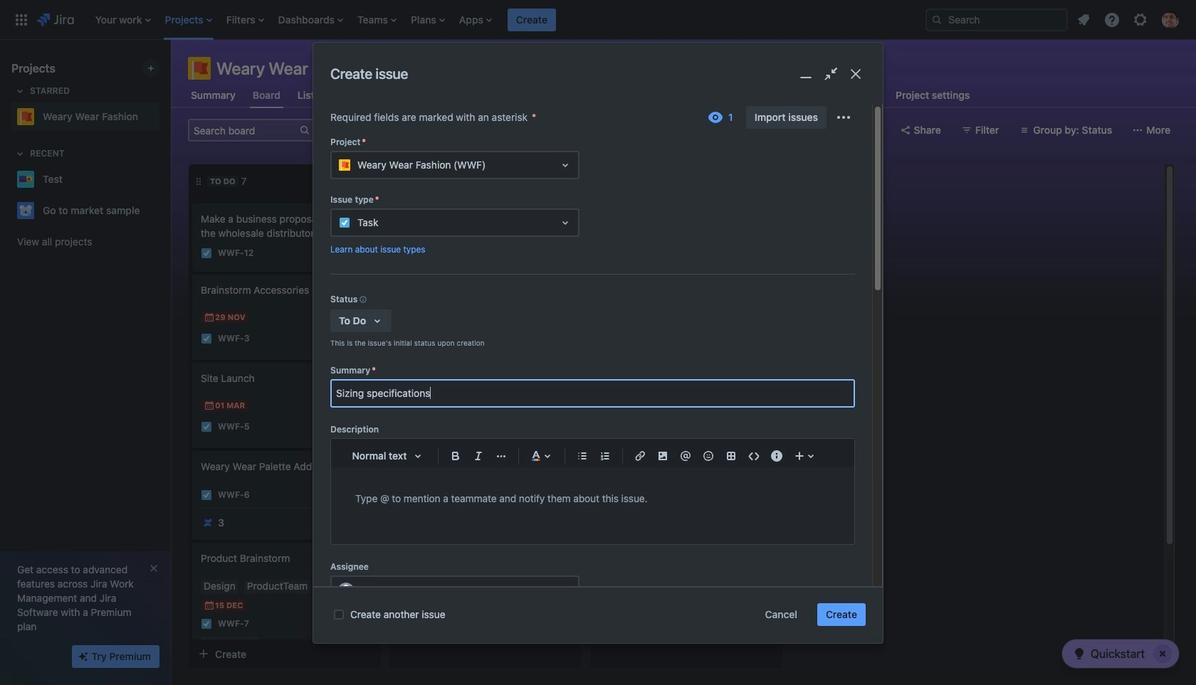Task type: describe. For each thing, give the bounding box(es) containing it.
3 list item from the left
[[222, 0, 268, 40]]

search image
[[932, 14, 943, 25]]

0 horizontal spatial list
[[88, 0, 914, 40]]

info image
[[358, 294, 369, 306]]

collapse starred projects image
[[11, 83, 28, 100]]

Search board text field
[[189, 120, 298, 140]]

6 list item from the left
[[407, 0, 449, 40]]

mention image
[[677, 448, 694, 465]]

1 list item from the left
[[91, 0, 155, 40]]

1 open image from the top
[[557, 157, 574, 174]]

info panel image
[[768, 448, 786, 465]]

add people image
[[366, 122, 383, 139]]

numbered list ⌘⇧7 image
[[597, 448, 614, 465]]

collapse recent projects image
[[11, 145, 28, 162]]

task image for highest image
[[201, 619, 212, 630]]

Description - Main content area, start typing to enter text. text field
[[355, 490, 830, 508]]

emoji image
[[700, 448, 717, 465]]

table image
[[723, 448, 740, 465]]

medium image
[[355, 490, 366, 501]]

code snippet image
[[746, 448, 763, 465]]

Search field
[[926, 8, 1068, 31]]

1 task image from the top
[[201, 422, 212, 433]]



Task type: locate. For each thing, give the bounding box(es) containing it.
1 vertical spatial task image
[[201, 333, 212, 345]]

james peterson image
[[551, 299, 568, 316], [350, 419, 367, 436]]

0 vertical spatial task image
[[201, 248, 212, 259]]

bold ⌘b image
[[447, 448, 464, 465]]

banner
[[0, 0, 1196, 40]]

list
[[88, 0, 914, 40], [1071, 7, 1188, 32]]

0 vertical spatial task image
[[201, 422, 212, 433]]

show subtasks image
[[236, 639, 253, 656]]

tab list
[[179, 83, 982, 108]]

more actions for this issue image
[[835, 109, 852, 126]]

list item
[[91, 0, 155, 40], [161, 0, 216, 40], [222, 0, 268, 40], [274, 0, 348, 40], [353, 0, 401, 40], [407, 0, 449, 40], [455, 0, 496, 40], [508, 0, 556, 40]]

4 list item from the left
[[274, 0, 348, 40]]

due date: 29 november 2023 image
[[204, 312, 215, 323]]

1 task image from the top
[[201, 248, 212, 259]]

exit full screen image
[[821, 64, 841, 85]]

2 list item from the left
[[161, 0, 216, 40]]

7 list item from the left
[[455, 0, 496, 40]]

task image
[[201, 248, 212, 259], [201, 333, 212, 345], [201, 619, 212, 630]]

check image
[[1071, 646, 1088, 663]]

1 horizontal spatial list
[[1071, 7, 1188, 32]]

lowest image
[[335, 422, 346, 433]]

3 task image from the top
[[201, 619, 212, 630]]

due date: 15 december 2023 image
[[204, 600, 215, 612], [204, 600, 215, 612]]

2 task image from the top
[[201, 333, 212, 345]]

jira image
[[37, 11, 74, 28], [37, 11, 74, 28]]

link image
[[632, 448, 649, 465]]

None text field
[[332, 381, 854, 406]]

discard changes and close image
[[846, 64, 866, 85]]

1 vertical spatial open image
[[557, 214, 574, 231]]

5 list item from the left
[[353, 0, 401, 40]]

due date: 01 march 2024 image
[[204, 400, 215, 412], [204, 400, 215, 412]]

minimize image
[[796, 64, 816, 85]]

bullet list ⌘⇧8 image
[[574, 448, 591, 465]]

more formatting image
[[493, 448, 510, 465]]

low image
[[355, 248, 366, 259]]

due date: 29 november 2023 image
[[204, 312, 215, 323]]

dismiss quickstart image
[[1152, 643, 1174, 666]]

close premium upgrade banner image
[[148, 563, 160, 575]]

None search field
[[926, 8, 1068, 31]]

1 vertical spatial task image
[[201, 490, 212, 501]]

1 horizontal spatial james peterson image
[[551, 299, 568, 316]]

highest image
[[355, 619, 366, 630]]

1 vertical spatial james peterson image
[[350, 419, 367, 436]]

italic ⌘i image
[[470, 448, 487, 465]]

8 list item from the left
[[508, 0, 556, 40]]

primary element
[[9, 0, 914, 40]]

2 task image from the top
[[201, 490, 212, 501]]

0 vertical spatial open image
[[557, 157, 574, 174]]

james peterson image
[[350, 330, 367, 348]]

highest image
[[335, 333, 346, 345]]

dialog
[[313, 43, 883, 686]]

2 vertical spatial task image
[[201, 619, 212, 630]]

0 vertical spatial james peterson image
[[551, 299, 568, 316]]

task image for 'low' image
[[201, 248, 212, 259]]

open image
[[557, 157, 574, 174], [557, 214, 574, 231]]

task image
[[201, 422, 212, 433], [201, 490, 212, 501]]

add image, video, or file image
[[655, 448, 672, 465]]

0 horizontal spatial james peterson image
[[350, 419, 367, 436]]

2 open image from the top
[[557, 214, 574, 231]]



Task type: vqa. For each thing, say whether or not it's contained in the screenshot.
Dashboards dropdown button
no



